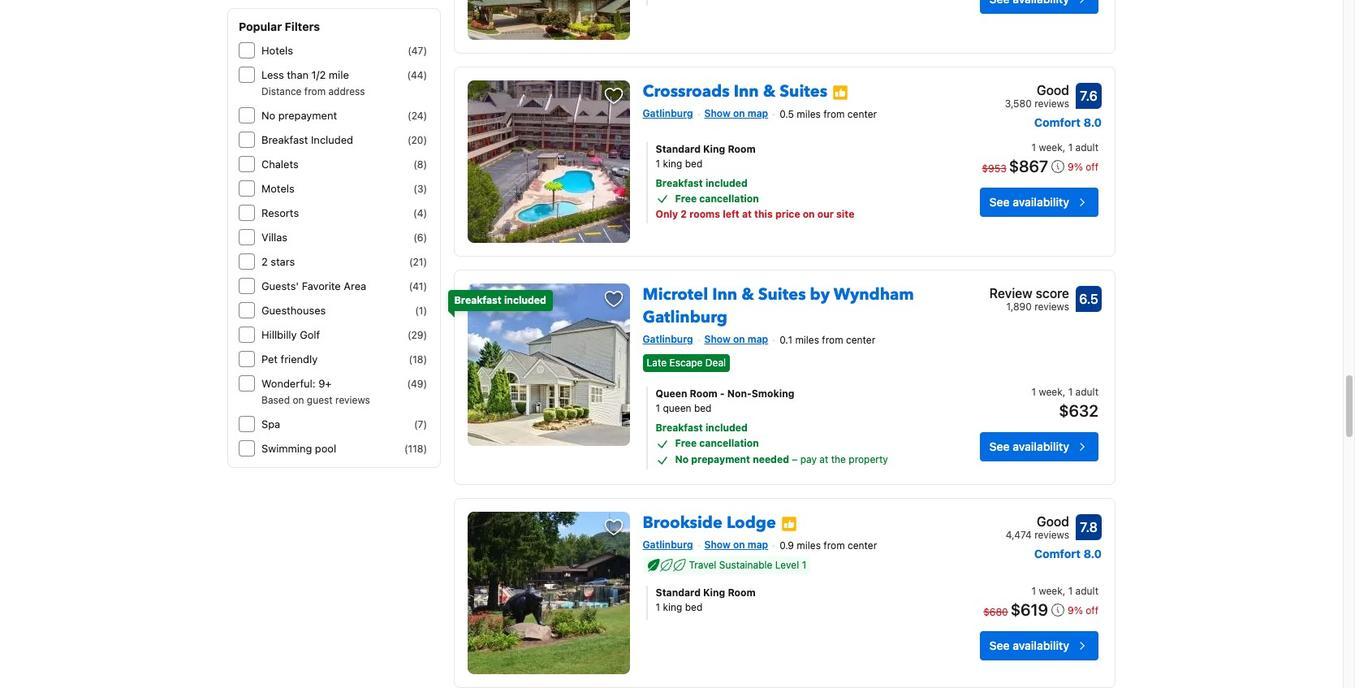 Task type: locate. For each thing, give the bounding box(es) containing it.
rooms
[[690, 208, 721, 220]]

1 free from the top
[[676, 193, 697, 205]]

3 adult from the top
[[1076, 585, 1099, 597]]

good element left scored 7.6 element
[[1006, 81, 1070, 100]]

1 inside 1 queen bed breakfast included
[[656, 402, 661, 415]]

1 vertical spatial map
[[748, 333, 769, 345]]

0 vertical spatial 9%
[[1068, 161, 1084, 173]]

3 , from the top
[[1063, 585, 1066, 597]]

3 show from the top
[[705, 539, 731, 551]]

see availability down $867
[[990, 195, 1070, 209]]

map left 0.5
[[748, 107, 769, 120]]

standard
[[656, 143, 701, 155], [656, 587, 701, 599]]

0.9
[[780, 540, 795, 552]]

from right 0.9
[[824, 540, 845, 552]]

cancellation for 1 queen bed breakfast included
[[700, 437, 759, 450]]

good inside good 4,474 reviews
[[1037, 515, 1070, 529]]

1 show on map from the top
[[705, 107, 769, 120]]

1 vertical spatial see availability
[[990, 440, 1070, 454]]

map for inn
[[748, 107, 769, 120]]

brookside lodge
[[643, 512, 777, 534]]

0 vertical spatial free
[[676, 193, 697, 205]]

king for standard king room 1 king bed
[[704, 587, 726, 599]]

score
[[1036, 286, 1070, 301]]

2 vertical spatial see
[[990, 639, 1010, 653]]

1 see from the top
[[990, 195, 1010, 209]]

1 availability from the top
[[1013, 195, 1070, 209]]

0 vertical spatial comfort
[[1035, 115, 1081, 129]]

0 vertical spatial see availability link
[[980, 188, 1099, 217]]

escape
[[670, 357, 703, 369]]

0 vertical spatial king
[[663, 158, 683, 170]]

suites for crossroads
[[780, 81, 828, 102]]

2 standard king room link from the top
[[656, 586, 931, 601]]

& inside microtel inn & suites by wyndham gatlinburg
[[742, 284, 755, 306]]

see availability link for brookside lodge
[[980, 631, 1099, 661]]

breakfast up chalets
[[262, 133, 308, 146]]

0 vertical spatial 8.0
[[1084, 115, 1103, 129]]

1 vertical spatial comfort
[[1035, 547, 1081, 561]]

show on map up sustainable at the right bottom of the page
[[705, 539, 769, 551]]

suites inside microtel inn & suites by wyndham gatlinburg
[[759, 284, 806, 306]]

2 vertical spatial adult
[[1076, 585, 1099, 597]]

3 see from the top
[[990, 639, 1010, 653]]

9% off for brookside lodge
[[1068, 605, 1099, 617]]

standard inside 'standard king room 1 king bed'
[[656, 587, 701, 599]]

(18)
[[409, 353, 427, 366]]

suites up 0.5
[[780, 81, 828, 102]]

1 standard from the top
[[656, 143, 701, 155]]

off right '$619'
[[1086, 605, 1099, 617]]

1 vertical spatial ,
[[1063, 386, 1066, 398]]

adult down scored 7.6 element
[[1076, 141, 1099, 154]]

1 good from the top
[[1037, 83, 1070, 98]]

than
[[287, 68, 309, 81]]

free cancellation
[[676, 193, 759, 205], [676, 437, 759, 450]]

0 vertical spatial included
[[706, 177, 748, 189]]

3 see availability link from the top
[[980, 631, 1099, 661]]

0.1
[[780, 334, 793, 346]]

1 week from the top
[[1039, 141, 1063, 154]]

no down 1 queen bed breakfast included
[[676, 454, 689, 466]]

, for brookside lodge
[[1063, 585, 1066, 597]]

2 , from the top
[[1063, 386, 1066, 398]]

see
[[990, 195, 1010, 209], [990, 440, 1010, 454], [990, 639, 1010, 653]]

scored 7.8 element
[[1077, 515, 1103, 541]]

stars
[[271, 255, 295, 268]]

2 free cancellation from the top
[[676, 437, 759, 450]]

miles right 0.1
[[796, 334, 820, 346]]

bed right "queen"
[[695, 402, 712, 415]]

comfort
[[1035, 115, 1081, 129], [1035, 547, 1081, 561]]

2 left stars
[[262, 255, 268, 268]]

2 vertical spatial miles
[[797, 540, 821, 552]]

free up rooms
[[676, 193, 697, 205]]

0 vertical spatial 1 week , 1 adult
[[1032, 141, 1099, 154]]

1 off from the top
[[1086, 161, 1099, 173]]

standard king room 1 king bed
[[656, 587, 756, 614]]

area
[[344, 279, 367, 292]]

comfort 8.0 down 7.6 at the top right
[[1035, 115, 1103, 129]]

2 vertical spatial week
[[1039, 585, 1063, 597]]

0 vertical spatial ,
[[1063, 141, 1066, 154]]

off for crossroads inn & suites
[[1086, 161, 1099, 173]]

1 vertical spatial see availability link
[[980, 432, 1099, 462]]

week
[[1039, 141, 1063, 154], [1039, 386, 1063, 398], [1039, 585, 1063, 597]]

lodge
[[727, 512, 777, 534]]

2 vertical spatial show on map
[[705, 539, 769, 551]]

0 vertical spatial at
[[743, 208, 752, 220]]

1 vertical spatial standard king room link
[[656, 586, 931, 601]]

0 vertical spatial cancellation
[[700, 193, 759, 205]]

, down good 4,474 reviews
[[1063, 585, 1066, 597]]

0 vertical spatial show
[[705, 107, 731, 120]]

1 comfort 8.0 from the top
[[1035, 115, 1103, 129]]

week inside 1 week , 1 adult $632
[[1039, 386, 1063, 398]]

from right 0.1
[[823, 334, 844, 346]]

breakfast down "queen"
[[656, 422, 703, 434]]

see availability
[[990, 195, 1070, 209], [990, 440, 1070, 454], [990, 639, 1070, 653]]

no prepayment
[[262, 109, 337, 122]]

0 vertical spatial bed
[[685, 158, 703, 170]]

(1)
[[415, 305, 427, 317]]

2 free from the top
[[676, 437, 697, 450]]

at left the at right bottom
[[820, 454, 829, 466]]

1 map from the top
[[748, 107, 769, 120]]

included
[[311, 133, 353, 146]]

center for crossroads inn & suites
[[848, 108, 878, 120]]

miles right 0.5
[[797, 108, 821, 120]]

1 vertical spatial show on map
[[705, 333, 769, 345]]

king inside 'standard king room 1 king bed'
[[704, 587, 726, 599]]

1 1 week , 1 adult from the top
[[1032, 141, 1099, 154]]

2 vertical spatial see availability
[[990, 639, 1070, 653]]

on up sustainable at the right bottom of the page
[[734, 539, 746, 551]]

1 9% off from the top
[[1068, 161, 1099, 173]]

guesthouses
[[262, 304, 326, 317]]

0 vertical spatial see
[[990, 195, 1010, 209]]

see availability link down $867
[[980, 188, 1099, 217]]

king up 1 king bed breakfast included
[[704, 143, 726, 155]]

1 inside 'standard king room 1 king bed'
[[656, 601, 661, 614]]

1 week , 1 adult up $867
[[1032, 141, 1099, 154]]

adult up $632
[[1076, 386, 1099, 398]]

late
[[647, 357, 667, 369]]

0 vertical spatial free cancellation
[[676, 193, 759, 205]]

2 vertical spatial room
[[728, 587, 756, 599]]

0 vertical spatial standard king room link
[[656, 142, 931, 157]]

gatlinburg down microtel
[[643, 306, 728, 328]]

1 vertical spatial free cancellation
[[676, 437, 759, 450]]

show down crossroads inn & suites
[[705, 107, 731, 120]]

bed inside 'standard king room 1 king bed'
[[685, 601, 703, 614]]

1 vertical spatial off
[[1086, 605, 1099, 617]]

cancellation
[[700, 193, 759, 205], [700, 437, 759, 450]]

2 8.0 from the top
[[1084, 547, 1103, 561]]

2 vertical spatial center
[[848, 540, 878, 552]]

comfort down good 3,580 reviews
[[1035, 115, 1081, 129]]

show up "deal"
[[705, 333, 731, 345]]

address
[[329, 85, 365, 97]]

gatlinburg down crossroads
[[643, 107, 693, 120]]

bed down standard king room
[[685, 158, 703, 170]]

show on map for lodge
[[705, 539, 769, 551]]

1 vertical spatial cancellation
[[700, 437, 759, 450]]

bed for 1 king bed
[[685, 158, 703, 170]]

comfort 8.0 for brookside lodge
[[1035, 547, 1103, 561]]

0 vertical spatial availability
[[1013, 195, 1070, 209]]

1 8.0 from the top
[[1084, 115, 1103, 129]]

week up '$619'
[[1039, 585, 1063, 597]]

gatlinburg down brookside
[[643, 539, 693, 551]]

see availability link
[[980, 188, 1099, 217], [980, 432, 1099, 462], [980, 631, 1099, 661]]

spa
[[262, 418, 280, 431]]

0 vertical spatial comfort 8.0
[[1035, 115, 1103, 129]]

1 vertical spatial no
[[676, 454, 689, 466]]

1 horizontal spatial &
[[763, 81, 776, 102]]

0 horizontal spatial &
[[742, 284, 755, 306]]

9% off right '$619'
[[1068, 605, 1099, 617]]

center right 0.5
[[848, 108, 878, 120]]

free for king
[[676, 193, 697, 205]]

2 king from the top
[[663, 601, 683, 614]]

standard inside standard king room link
[[656, 143, 701, 155]]

deal
[[706, 357, 726, 369]]

0 vertical spatial see availability
[[990, 195, 1070, 209]]

0 vertical spatial suites
[[780, 81, 828, 102]]

1 horizontal spatial 2
[[681, 208, 687, 220]]

,
[[1063, 141, 1066, 154], [1063, 386, 1066, 398], [1063, 585, 1066, 597]]

reviews
[[1035, 98, 1070, 110], [1035, 301, 1070, 313], [336, 394, 370, 406], [1035, 529, 1070, 541]]

map up travel sustainable level 1
[[748, 539, 769, 551]]

bed inside 1 queen bed breakfast included
[[695, 402, 712, 415]]

free cancellation up rooms
[[676, 193, 759, 205]]

standard king room link down 0.5
[[656, 142, 931, 157]]

(24)
[[408, 110, 427, 122]]

room for standard king room
[[728, 143, 756, 155]]

1
[[1032, 141, 1037, 154], [1069, 141, 1073, 154], [656, 158, 661, 170], [1032, 386, 1037, 398], [1069, 386, 1073, 398], [656, 402, 661, 415], [802, 559, 807, 571], [1032, 585, 1037, 597], [1069, 585, 1073, 597], [656, 601, 661, 614]]

1 vertical spatial &
[[742, 284, 755, 306]]

1 vertical spatial standard
[[656, 587, 701, 599]]

1 standard king room link from the top
[[656, 142, 931, 157]]

0 vertical spatial center
[[848, 108, 878, 120]]

8.0 down 7.6 at the top right
[[1084, 115, 1103, 129]]

no for no prepayment
[[262, 109, 276, 122]]

good element
[[1006, 81, 1070, 100], [1006, 512, 1070, 532]]

0 vertical spatial off
[[1086, 161, 1099, 173]]

breakfast
[[262, 133, 308, 146], [656, 177, 703, 189], [455, 294, 502, 306], [656, 422, 703, 434]]

room down sustainable at the right bottom of the page
[[728, 587, 756, 599]]

, up $632
[[1063, 386, 1066, 398]]

good inside good 3,580 reviews
[[1037, 83, 1070, 98]]

show on map up "deal"
[[705, 333, 769, 345]]

reviews right 4,474
[[1035, 529, 1070, 541]]

good 3,580 reviews
[[1006, 83, 1070, 110]]

miles for brookside lodge
[[797, 540, 821, 552]]

0 vertical spatial king
[[704, 143, 726, 155]]

see availability link down 1 week , 1 adult $632
[[980, 432, 1099, 462]]

on left our
[[803, 208, 815, 220]]

free down 1 queen bed breakfast included
[[676, 437, 697, 450]]

2 standard from the top
[[656, 587, 701, 599]]

1 vertical spatial included
[[504, 294, 547, 306]]

center
[[848, 108, 878, 120], [847, 334, 876, 346], [848, 540, 878, 552]]

2 comfort from the top
[[1035, 547, 1081, 561]]

1 horizontal spatial no
[[676, 454, 689, 466]]

center right 0.9
[[848, 540, 878, 552]]

good left the scored 7.8 element on the bottom right
[[1037, 515, 1070, 529]]

this property is part of our preferred partner program. it's committed to providing excellent service and good value. it'll pay us a higher commission if you make a booking. image
[[782, 516, 798, 532], [782, 516, 798, 532]]

king down travel
[[704, 587, 726, 599]]

availability down 1 week , 1 adult $632
[[1013, 440, 1070, 454]]

2 vertical spatial see availability link
[[980, 631, 1099, 661]]

2 cancellation from the top
[[700, 437, 759, 450]]

king inside 1 king bed breakfast included
[[663, 158, 683, 170]]

2 vertical spatial availability
[[1013, 639, 1070, 653]]

4 gatlinburg from the top
[[643, 539, 693, 551]]

0.5
[[780, 108, 794, 120]]

gatlinburg up late
[[643, 333, 693, 345]]

good left scored 7.6 element
[[1037, 83, 1070, 98]]

2 comfort 8.0 from the top
[[1035, 547, 1103, 561]]

pet
[[262, 353, 278, 366]]

on for 0.9
[[734, 539, 746, 551]]

0 horizontal spatial prepayment
[[278, 109, 337, 122]]

left
[[723, 208, 740, 220]]

0 vertical spatial room
[[728, 143, 756, 155]]

availability down $867
[[1013, 195, 1070, 209]]

friendly
[[281, 353, 318, 366]]

standard up 1 king bed breakfast included
[[656, 143, 701, 155]]

included for standard
[[706, 177, 748, 189]]

0 vertical spatial standard
[[656, 143, 701, 155]]

standard down travel
[[656, 587, 701, 599]]

1 vertical spatial good
[[1037, 515, 1070, 529]]

–
[[792, 454, 798, 466]]

2 9% off from the top
[[1068, 605, 1099, 617]]

1 vertical spatial prepayment
[[692, 454, 751, 466]]

2 gatlinburg from the top
[[643, 306, 728, 328]]

2
[[681, 208, 687, 220], [262, 255, 268, 268]]

, down good 3,580 reviews
[[1063, 141, 1066, 154]]

1 king from the top
[[704, 143, 726, 155]]

prepayment up breakfast included
[[278, 109, 337, 122]]

this property is part of our preferred partner program. it's committed to providing excellent service and good value. it'll pay us a higher commission if you make a booking. image
[[833, 84, 849, 101], [833, 84, 849, 101]]

2 adult from the top
[[1076, 386, 1099, 398]]

at
[[743, 208, 752, 220], [820, 454, 829, 466]]

1 show from the top
[[705, 107, 731, 120]]

on for 0.1
[[734, 333, 746, 345]]

room up 1 king bed breakfast included
[[728, 143, 756, 155]]

free cancellation down 1 queen bed breakfast included
[[676, 437, 759, 450]]

see availability down '$619'
[[990, 639, 1070, 653]]

2 vertical spatial map
[[748, 539, 769, 551]]

0 vertical spatial week
[[1039, 141, 1063, 154]]

bed inside 1 king bed breakfast included
[[685, 158, 703, 170]]

gatlinburg for 0.9 miles from center
[[643, 539, 693, 551]]

2 9% from the top
[[1068, 605, 1084, 617]]

1 week , 1 adult up '$619'
[[1032, 585, 1099, 597]]

0 vertical spatial prepayment
[[278, 109, 337, 122]]

reviews right 3,580 on the right of page
[[1035, 98, 1070, 110]]

9% off
[[1068, 161, 1099, 173], [1068, 605, 1099, 617]]

center for brookside lodge
[[848, 540, 878, 552]]

1 vertical spatial free
[[676, 437, 697, 450]]

free
[[676, 193, 697, 205], [676, 437, 697, 450]]

9% right '$619'
[[1068, 605, 1084, 617]]

on left 0.1
[[734, 333, 746, 345]]

1 vertical spatial see
[[990, 440, 1010, 454]]

adult down 7.8 on the right bottom of the page
[[1076, 585, 1099, 597]]

reviews inside good 3,580 reviews
[[1035, 98, 1070, 110]]

inn right microtel
[[713, 284, 738, 306]]

1 king from the top
[[663, 158, 683, 170]]

no down distance
[[262, 109, 276, 122]]

1 vertical spatial inn
[[713, 284, 738, 306]]

3 week from the top
[[1039, 585, 1063, 597]]

0 vertical spatial inn
[[734, 81, 759, 102]]

show for brookside
[[705, 539, 731, 551]]

1 vertical spatial 9%
[[1068, 605, 1084, 617]]

less than 1/2 mile
[[262, 68, 349, 81]]

inn right crossroads
[[734, 81, 759, 102]]

1 vertical spatial 1 week , 1 adult
[[1032, 585, 1099, 597]]

from down 1/2
[[305, 85, 326, 97]]

2 off from the top
[[1086, 605, 1099, 617]]

crossroads
[[643, 81, 730, 102]]

2 1 week , 1 adult from the top
[[1032, 585, 1099, 597]]

(49)
[[407, 378, 427, 390]]

1 vertical spatial king
[[704, 587, 726, 599]]

8.0 for brookside lodge
[[1084, 547, 1103, 561]]

1 vertical spatial king
[[663, 601, 683, 614]]

show down brookside lodge
[[705, 539, 731, 551]]

see availability link down '$619'
[[980, 631, 1099, 661]]

0 vertical spatial good
[[1037, 83, 1070, 98]]

1 horizontal spatial prepayment
[[692, 454, 751, 466]]

show on map for inn
[[705, 107, 769, 120]]

1 vertical spatial bed
[[695, 402, 712, 415]]

guests' favorite area
[[262, 279, 367, 292]]

off
[[1086, 161, 1099, 173], [1086, 605, 1099, 617]]

0 vertical spatial map
[[748, 107, 769, 120]]

3 availability from the top
[[1013, 639, 1070, 653]]

2 right only
[[681, 208, 687, 220]]

off right $867
[[1086, 161, 1099, 173]]

king for standard king room
[[704, 143, 726, 155]]

map for lodge
[[748, 539, 769, 551]]

0 vertical spatial &
[[763, 81, 776, 102]]

3 gatlinburg from the top
[[643, 333, 693, 345]]

1 vertical spatial suites
[[759, 284, 806, 306]]

at right left
[[743, 208, 752, 220]]

0 vertical spatial show on map
[[705, 107, 769, 120]]

1 comfort from the top
[[1035, 115, 1081, 129]]

free cancellation for 1 queen bed
[[676, 437, 759, 450]]

inn inside microtel inn & suites by wyndham gatlinburg
[[713, 284, 738, 306]]

, for crossroads inn & suites
[[1063, 141, 1066, 154]]

1 vertical spatial 9% off
[[1068, 605, 1099, 617]]

9% off right $867
[[1068, 161, 1099, 173]]

comfort 8.0 down 7.8 on the right bottom of the page
[[1035, 547, 1103, 561]]

week up $867
[[1039, 141, 1063, 154]]

gatlinburg for 0.5 miles from center
[[643, 107, 693, 120]]

room inside 'standard king room 1 king bed'
[[728, 587, 756, 599]]

0 horizontal spatial no
[[262, 109, 276, 122]]

0 horizontal spatial at
[[743, 208, 752, 220]]

standard king room link down level
[[656, 586, 931, 601]]

2 good from the top
[[1037, 515, 1070, 529]]

0 vertical spatial no
[[262, 109, 276, 122]]

9+
[[319, 377, 332, 390]]

cancellation up left
[[700, 193, 759, 205]]

map left 0.1
[[748, 333, 769, 345]]

miles right 0.9
[[797, 540, 821, 552]]

2 vertical spatial included
[[706, 422, 748, 434]]

2 map from the top
[[748, 333, 769, 345]]

2 week from the top
[[1039, 386, 1063, 398]]

4,474
[[1006, 529, 1032, 541]]

see availability link for crossroads inn & suites
[[980, 188, 1099, 217]]

1 free cancellation from the top
[[676, 193, 759, 205]]

0 vertical spatial adult
[[1076, 141, 1099, 154]]

2 king from the top
[[704, 587, 726, 599]]

standard for standard king room 1 king bed
[[656, 587, 701, 599]]

0 vertical spatial 9% off
[[1068, 161, 1099, 173]]

2 see from the top
[[990, 440, 1010, 454]]

8.0 for crossroads inn & suites
[[1084, 115, 1103, 129]]

1 vertical spatial week
[[1039, 386, 1063, 398]]

0 vertical spatial good element
[[1006, 81, 1070, 100]]

0 horizontal spatial 2
[[262, 255, 268, 268]]

availability
[[1013, 195, 1070, 209], [1013, 440, 1070, 454], [1013, 639, 1070, 653]]

reviews right 1,890
[[1035, 301, 1070, 313]]

week for crossroads inn & suites
[[1039, 141, 1063, 154]]

1 see availability link from the top
[[980, 188, 1099, 217]]

gatlinburg inside microtel inn & suites by wyndham gatlinburg
[[643, 306, 728, 328]]

king
[[704, 143, 726, 155], [704, 587, 726, 599]]

, inside 1 week , 1 adult $632
[[1063, 386, 1066, 398]]

breakfast right "(1)"
[[455, 294, 502, 306]]

1 vertical spatial show
[[705, 333, 731, 345]]

included inside 1 queen bed breakfast included
[[706, 422, 748, 434]]

comfort down good 4,474 reviews
[[1035, 547, 1081, 561]]

week up $632
[[1039, 386, 1063, 398]]

prepayment down 1 queen bed breakfast included
[[692, 454, 751, 466]]

suites left by
[[759, 284, 806, 306]]

0 vertical spatial miles
[[797, 108, 821, 120]]

room inside "link"
[[690, 388, 718, 400]]

included inside 1 king bed breakfast included
[[706, 177, 748, 189]]

availability down '$619'
[[1013, 639, 1070, 653]]

show on map
[[705, 107, 769, 120], [705, 333, 769, 345], [705, 539, 769, 551]]

adult inside 1 week , 1 adult $632
[[1076, 386, 1099, 398]]

late escape deal
[[647, 357, 726, 369]]

1 vertical spatial good element
[[1006, 512, 1070, 532]]

(3)
[[414, 183, 427, 195]]

1 gatlinburg from the top
[[643, 107, 693, 120]]

8.0 down 7.8 on the right bottom of the page
[[1084, 547, 1103, 561]]

2 show on map from the top
[[705, 333, 769, 345]]

1 vertical spatial comfort 8.0
[[1035, 547, 1103, 561]]

pet friendly
[[262, 353, 318, 366]]

center down wyndham
[[847, 334, 876, 346]]

review score 1,890 reviews
[[990, 286, 1070, 313]]

1 , from the top
[[1063, 141, 1066, 154]]

$632
[[1060, 402, 1099, 420]]

3 map from the top
[[748, 539, 769, 551]]

1 cancellation from the top
[[700, 193, 759, 205]]

breakfast inside 1 king bed breakfast included
[[656, 177, 703, 189]]

1 vertical spatial room
[[690, 388, 718, 400]]

cancellation down 1 queen bed breakfast included
[[700, 437, 759, 450]]

room left -
[[690, 388, 718, 400]]

bed down travel
[[685, 601, 703, 614]]

(4)
[[414, 207, 427, 219]]

show on map down crossroads inn & suites
[[705, 107, 769, 120]]

from right 0.5
[[824, 108, 845, 120]]

availability for brookside lodge
[[1013, 639, 1070, 653]]

2 vertical spatial show
[[705, 539, 731, 551]]

1 vertical spatial adult
[[1076, 386, 1099, 398]]

1 see availability from the top
[[990, 195, 1070, 209]]

on down crossroads inn & suites
[[734, 107, 746, 120]]

comfort for crossroads inn & suites
[[1035, 115, 1081, 129]]

1 adult from the top
[[1076, 141, 1099, 154]]

(8)
[[414, 158, 427, 171]]

prepayment for no prepayment needed – pay at the property
[[692, 454, 751, 466]]

crossroads inn & suites image
[[468, 81, 630, 243]]

1 vertical spatial at
[[820, 454, 829, 466]]

2 vertical spatial ,
[[1063, 585, 1066, 597]]

breakfast up only
[[656, 177, 703, 189]]

good element for crossroads inn & suites
[[1006, 81, 1070, 100]]

3 show on map from the top
[[705, 539, 769, 551]]

2 vertical spatial bed
[[685, 601, 703, 614]]

1 vertical spatial availability
[[1013, 440, 1070, 454]]

see availability down 1 week , 1 adult $632
[[990, 440, 1070, 454]]

$867
[[1010, 157, 1049, 176]]

1,890
[[1007, 301, 1032, 313]]

1 9% from the top
[[1068, 161, 1084, 173]]

standard king room link for lodge
[[656, 586, 931, 601]]

3 see availability from the top
[[990, 639, 1070, 653]]



Task type: describe. For each thing, give the bounding box(es) containing it.
7.6
[[1081, 89, 1098, 103]]

1 horizontal spatial at
[[820, 454, 829, 466]]

1 vertical spatial miles
[[796, 334, 820, 346]]

(7)
[[414, 418, 427, 431]]

breakfast included
[[262, 133, 353, 146]]

standard king room
[[656, 143, 756, 155]]

travel
[[689, 559, 717, 571]]

no for no prepayment needed – pay at the property
[[676, 454, 689, 466]]

our
[[818, 208, 834, 220]]

availability for crossroads inn & suites
[[1013, 195, 1070, 209]]

popular
[[239, 19, 282, 33]]

(21)
[[409, 256, 427, 268]]

comfort for brookside lodge
[[1035, 547, 1081, 561]]

good element for brookside lodge
[[1006, 512, 1070, 532]]

7.8
[[1081, 520, 1098, 535]]

breakfast inside 1 queen bed breakfast included
[[656, 422, 703, 434]]

see availability for crossroads inn & suites
[[990, 195, 1070, 209]]

microtel inn & suites by wyndham gatlinburg link
[[643, 277, 915, 328]]

3,580
[[1006, 98, 1032, 110]]

queen
[[663, 402, 692, 415]]

comfort 8.0 for crossroads inn & suites
[[1035, 115, 1103, 129]]

from for 0.9
[[824, 540, 845, 552]]

from for 0.5
[[824, 108, 845, 120]]

1/2
[[312, 68, 326, 81]]

swimming
[[262, 442, 312, 455]]

needed
[[753, 454, 790, 466]]

2 availability from the top
[[1013, 440, 1070, 454]]

2 see availability from the top
[[990, 440, 1070, 454]]

2 show from the top
[[705, 333, 731, 345]]

less
[[262, 68, 284, 81]]

standard king room link for inn
[[656, 142, 931, 157]]

(6)
[[414, 232, 427, 244]]

off for brookside lodge
[[1086, 605, 1099, 617]]

property
[[849, 454, 889, 466]]

(29)
[[408, 329, 427, 341]]

1 vertical spatial center
[[847, 334, 876, 346]]

based on guest reviews
[[262, 394, 370, 406]]

inn for crossroads
[[734, 81, 759, 102]]

reviews inside review score 1,890 reviews
[[1035, 301, 1070, 313]]

site
[[837, 208, 855, 220]]

good for crossroads inn & suites
[[1037, 83, 1070, 98]]

king inside 'standard king room 1 king bed'
[[663, 601, 683, 614]]

microtel inn & suites by wyndham gatlinburg image
[[468, 284, 630, 446]]

guests'
[[262, 279, 299, 292]]

(118)
[[405, 443, 427, 455]]

bed for 1 queen bed
[[695, 402, 712, 415]]

wonderful: 9+
[[262, 377, 332, 390]]

$619
[[1011, 601, 1049, 619]]

1 queen bed breakfast included
[[656, 402, 748, 434]]

hillbilly
[[262, 328, 297, 341]]

pay
[[801, 454, 817, 466]]

1 king bed breakfast included
[[656, 158, 748, 189]]

good 4,474 reviews
[[1006, 515, 1070, 541]]

distance from address
[[262, 85, 365, 97]]

motels
[[262, 182, 295, 195]]

brookside
[[643, 512, 723, 534]]

free cancellation for 1 king bed
[[676, 193, 759, 205]]

1 vertical spatial 2
[[262, 255, 268, 268]]

miles for crossroads inn & suites
[[797, 108, 821, 120]]

room for standard king room 1 king bed
[[728, 587, 756, 599]]

$953
[[983, 163, 1007, 175]]

distance
[[262, 85, 302, 97]]

queen room - non-smoking
[[656, 388, 795, 400]]

brookside lodge image
[[468, 512, 630, 675]]

1 inside 1 king bed breakfast included
[[656, 158, 661, 170]]

price
[[776, 208, 801, 220]]

6.5
[[1080, 292, 1099, 306]]

level
[[776, 559, 800, 571]]

see availability for brookside lodge
[[990, 639, 1070, 653]]

favorite
[[302, 279, 341, 292]]

gatlinburg for 0.1 miles from center
[[643, 333, 693, 345]]

no prepayment needed – pay at the property
[[676, 454, 889, 466]]

& for microtel
[[742, 284, 755, 306]]

(41)
[[409, 280, 427, 292]]

9% for crossroads inn & suites
[[1068, 161, 1084, 173]]

swimming pool
[[262, 442, 336, 455]]

breakfast included
[[455, 294, 547, 306]]

on down 'wonderful: 9+'
[[293, 394, 304, 406]]

microtel
[[643, 284, 709, 306]]

crossroads inn & suites link
[[643, 74, 828, 102]]

wyndham
[[834, 284, 915, 306]]

see for crossroads inn & suites
[[990, 195, 1010, 209]]

reviews right guest
[[336, 394, 370, 406]]

resorts
[[262, 206, 299, 219]]

0.5 miles from center
[[780, 108, 878, 120]]

brookside lodge link
[[643, 506, 777, 534]]

review
[[990, 286, 1033, 301]]

good for brookside lodge
[[1037, 515, 1070, 529]]

adult for crossroads inn & suites
[[1076, 141, 1099, 154]]

suites for microtel
[[759, 284, 806, 306]]

scored 6.5 element
[[1077, 286, 1103, 312]]

0.1 miles from center
[[780, 334, 876, 346]]

based
[[262, 394, 290, 406]]

popular filters
[[239, 19, 320, 33]]

queen room - non-smoking link
[[656, 387, 931, 402]]

guest
[[307, 394, 333, 406]]

week for brookside lodge
[[1039, 585, 1063, 597]]

standard for standard king room
[[656, 143, 701, 155]]

2 stars
[[262, 255, 295, 268]]

9% off for crossroads inn & suites
[[1068, 161, 1099, 173]]

(47)
[[408, 45, 427, 57]]

chalets
[[262, 158, 299, 171]]

show for crossroads
[[705, 107, 731, 120]]

included for queen
[[706, 422, 748, 434]]

sustainable
[[720, 559, 773, 571]]

inn for microtel
[[713, 284, 738, 306]]

1 week , 1 adult $632
[[1032, 386, 1099, 420]]

1 week , 1 adult for brookside lodge
[[1032, 585, 1099, 597]]

hotels
[[262, 44, 293, 57]]

9% for brookside lodge
[[1068, 605, 1084, 617]]

cancellation for 1 king bed breakfast included
[[700, 193, 759, 205]]

& for crossroads
[[763, 81, 776, 102]]

(44)
[[407, 69, 427, 81]]

scored 7.6 element
[[1077, 83, 1103, 109]]

only
[[656, 208, 679, 220]]

adult for brookside lodge
[[1076, 585, 1099, 597]]

non-
[[728, 388, 752, 400]]

this
[[755, 208, 773, 220]]

see for brookside lodge
[[990, 639, 1010, 653]]

microtel inn & suites by wyndham gatlinburg
[[643, 284, 915, 328]]

the
[[832, 454, 847, 466]]

2 see availability link from the top
[[980, 432, 1099, 462]]

$680
[[984, 606, 1009, 618]]

1 week , 1 adult for crossroads inn & suites
[[1032, 141, 1099, 154]]

0 vertical spatial 2
[[681, 208, 687, 220]]

travel sustainable level 1
[[689, 559, 807, 571]]

free for queen
[[676, 437, 697, 450]]

hillbilly golf
[[262, 328, 320, 341]]

prepayment for no prepayment
[[278, 109, 337, 122]]

smoking
[[752, 388, 795, 400]]

on for 0.5
[[734, 107, 746, 120]]

from for 0.1
[[823, 334, 844, 346]]

only 2 rooms left at this price on our site
[[656, 208, 855, 220]]

reviews inside good 4,474 reviews
[[1035, 529, 1070, 541]]

review score element
[[990, 284, 1070, 303]]



Task type: vqa. For each thing, say whether or not it's contained in the screenshot.


